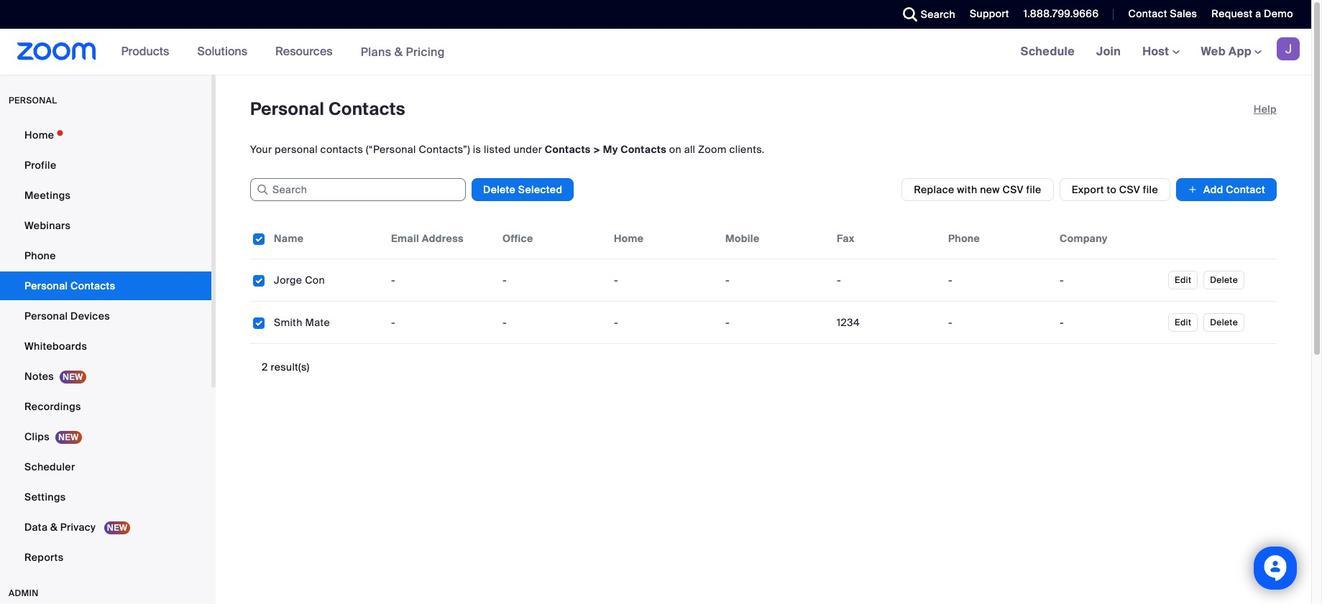 Task type: vqa. For each thing, say whether or not it's contained in the screenshot.
'Your'
yes



Task type: describe. For each thing, give the bounding box(es) containing it.
profile link
[[0, 151, 211, 180]]

your personal contacts  ("personal contacts") is listed under contacts > my contacts on all zoom clients.
[[250, 143, 765, 156]]

delete selected button
[[472, 178, 574, 201]]

add contact
[[1204, 183, 1266, 196]]

email address
[[391, 232, 464, 245]]

admin
[[9, 588, 39, 600]]

products button
[[121, 29, 176, 75]]

office
[[503, 232, 533, 245]]

export to csv file button
[[1060, 178, 1171, 201]]

edit for 1234
[[1175, 317, 1192, 329]]

join link
[[1086, 29, 1132, 75]]

search button
[[892, 0, 960, 29]]

listed
[[484, 143, 511, 156]]

edit button for 1234
[[1169, 314, 1199, 332]]

my
[[603, 143, 618, 156]]

to
[[1107, 183, 1117, 196]]

whiteboards
[[24, 340, 87, 353]]

recordings link
[[0, 393, 211, 422]]

contact sales
[[1129, 7, 1198, 20]]

1234
[[837, 316, 860, 329]]

reports link
[[0, 544, 211, 573]]

phone link
[[0, 242, 211, 270]]

>
[[594, 143, 601, 156]]

meetings navigation
[[1010, 29, 1312, 76]]

plans
[[361, 44, 392, 59]]

recordings
[[24, 401, 81, 414]]

home inside personal menu menu
[[24, 129, 54, 142]]

clips
[[24, 431, 50, 444]]

company
[[1060, 232, 1108, 245]]

2
[[262, 361, 268, 374]]

address
[[422, 232, 464, 245]]

with
[[958, 183, 978, 196]]

contacts inside 'personal contacts' link
[[71, 280, 115, 293]]

schedule link
[[1010, 29, 1086, 75]]

add contact button
[[1177, 178, 1277, 201]]

profile picture image
[[1277, 37, 1301, 60]]

whiteboards link
[[0, 332, 211, 361]]

personal
[[9, 95, 57, 106]]

edit for -
[[1175, 275, 1192, 286]]

host button
[[1143, 44, 1180, 59]]

data & privacy
[[24, 521, 98, 534]]

under
[[514, 143, 542, 156]]

sales
[[1171, 7, 1198, 20]]

mate
[[305, 316, 330, 329]]

help
[[1254, 103, 1277, 116]]

resources
[[276, 44, 333, 59]]

devices
[[71, 310, 110, 323]]

profile
[[24, 159, 56, 172]]

phone inside phone link
[[24, 250, 56, 263]]

contacts left >
[[545, 143, 591, 156]]

support
[[970, 7, 1010, 20]]

delete button for 1234
[[1204, 314, 1245, 332]]

app
[[1229, 44, 1252, 59]]

add
[[1204, 183, 1224, 196]]

all
[[685, 143, 696, 156]]

meetings
[[24, 189, 71, 202]]

schedule
[[1021, 44, 1075, 59]]

application containing name
[[250, 219, 1288, 355]]

0 vertical spatial personal contacts
[[250, 98, 406, 120]]

webinars link
[[0, 211, 211, 240]]

contact inside button
[[1227, 183, 1266, 196]]

clips link
[[0, 423, 211, 452]]

data
[[24, 521, 48, 534]]

name
[[274, 232, 304, 245]]

selected
[[519, 183, 563, 196]]

settings link
[[0, 483, 211, 512]]

new
[[981, 183, 1000, 196]]

solutions button
[[197, 29, 254, 75]]

export
[[1072, 183, 1105, 196]]

web app
[[1202, 44, 1252, 59]]

smith mate
[[274, 316, 330, 329]]

help link
[[1254, 98, 1277, 121]]

product information navigation
[[110, 29, 456, 76]]

export to csv file
[[1072, 183, 1159, 196]]

mobile
[[726, 232, 760, 245]]

result(s)
[[271, 361, 310, 374]]

personal for 'personal contacts' link
[[24, 280, 68, 293]]

personal contacts link
[[0, 272, 211, 301]]



Task type: locate. For each thing, give the bounding box(es) containing it.
data & privacy link
[[0, 514, 211, 542]]

personal contacts up personal devices
[[24, 280, 115, 293]]

personal
[[275, 143, 318, 156]]

email
[[391, 232, 419, 245]]

solutions
[[197, 44, 248, 59]]

contacts up "("personal"
[[329, 98, 406, 120]]

zoom
[[698, 143, 727, 156]]

personal for personal devices link
[[24, 310, 68, 323]]

personal devices link
[[0, 302, 211, 331]]

file right new
[[1027, 183, 1042, 196]]

2 file from the left
[[1144, 183, 1159, 196]]

banner
[[0, 29, 1312, 76]]

& inside "product information" navigation
[[395, 44, 403, 59]]

your
[[250, 143, 272, 156]]

2 vertical spatial delete
[[1211, 317, 1239, 329]]

0 horizontal spatial contact
[[1129, 7, 1168, 20]]

1 vertical spatial phone
[[24, 250, 56, 263]]

& for privacy
[[50, 521, 58, 534]]

personal devices
[[24, 310, 110, 323]]

phone
[[949, 232, 981, 245], [24, 250, 56, 263]]

is
[[473, 143, 481, 156]]

1 vertical spatial personal
[[24, 280, 68, 293]]

replace with new csv file
[[914, 183, 1042, 196]]

jorge
[[274, 274, 302, 287]]

delete button
[[1204, 271, 1245, 290], [1204, 314, 1245, 332]]

1 vertical spatial &
[[50, 521, 58, 534]]

settings
[[24, 491, 66, 504]]

& right "data"
[[50, 521, 58, 534]]

0 horizontal spatial personal contacts
[[24, 280, 115, 293]]

edit button
[[1169, 271, 1199, 290], [1169, 314, 1199, 332]]

resources button
[[276, 29, 339, 75]]

replace
[[914, 183, 955, 196]]

2 edit button from the top
[[1169, 314, 1199, 332]]

delete for 1234
[[1211, 317, 1239, 329]]

jorge con
[[274, 274, 325, 287]]

2 delete button from the top
[[1204, 314, 1245, 332]]

1 delete button from the top
[[1204, 271, 1245, 290]]

request
[[1212, 7, 1253, 20]]

scheduler
[[24, 461, 75, 474]]

contact left the sales
[[1129, 7, 1168, 20]]

search
[[921, 8, 956, 21]]

0 horizontal spatial &
[[50, 521, 58, 534]]

1 file from the left
[[1027, 183, 1042, 196]]

contacts left on
[[621, 143, 667, 156]]

demo
[[1265, 7, 1294, 20]]

("personal
[[366, 143, 416, 156]]

plans & pricing link
[[361, 44, 445, 59], [361, 44, 445, 59]]

edit
[[1175, 275, 1192, 286], [1175, 317, 1192, 329]]

1 horizontal spatial contact
[[1227, 183, 1266, 196]]

on
[[669, 143, 682, 156]]

1 edit button from the top
[[1169, 271, 1199, 290]]

support link
[[960, 0, 1013, 29], [970, 7, 1010, 20]]

1 vertical spatial home
[[614, 232, 644, 245]]

0 vertical spatial edit button
[[1169, 271, 1199, 290]]

personal contacts up contacts
[[250, 98, 406, 120]]

personal up the whiteboards
[[24, 310, 68, 323]]

1 vertical spatial personal contacts
[[24, 280, 115, 293]]

clients.
[[730, 143, 765, 156]]

0 vertical spatial personal
[[250, 98, 325, 120]]

& right plans on the top left of the page
[[395, 44, 403, 59]]

0 vertical spatial contact
[[1129, 7, 1168, 20]]

personal up the personal
[[250, 98, 325, 120]]

0 horizontal spatial file
[[1027, 183, 1042, 196]]

web
[[1202, 44, 1226, 59]]

2 vertical spatial personal
[[24, 310, 68, 323]]

1 horizontal spatial personal contacts
[[250, 98, 406, 120]]

1 vertical spatial delete button
[[1204, 314, 1245, 332]]

zoom logo image
[[17, 42, 96, 60]]

1 csv from the left
[[1003, 183, 1024, 196]]

personal up personal devices
[[24, 280, 68, 293]]

delete for -
[[1211, 275, 1239, 286]]

Search Contacts Input text field
[[250, 178, 466, 201]]

0 horizontal spatial phone
[[24, 250, 56, 263]]

& for pricing
[[395, 44, 403, 59]]

contacts
[[329, 98, 406, 120], [545, 143, 591, 156], [621, 143, 667, 156], [71, 280, 115, 293]]

2 csv from the left
[[1120, 183, 1141, 196]]

0 horizontal spatial home
[[24, 129, 54, 142]]

1.888.799.9666
[[1024, 7, 1099, 20]]

fax
[[837, 232, 855, 245]]

request a demo link
[[1201, 0, 1312, 29], [1212, 7, 1294, 20]]

& inside personal menu menu
[[50, 521, 58, 534]]

csv right new
[[1003, 183, 1024, 196]]

privacy
[[60, 521, 96, 534]]

notes link
[[0, 363, 211, 391]]

delete button for -
[[1204, 271, 1245, 290]]

meetings link
[[0, 181, 211, 210]]

scheduler link
[[0, 453, 211, 482]]

contact right "add"
[[1227, 183, 1266, 196]]

join
[[1097, 44, 1121, 59]]

host
[[1143, 44, 1173, 59]]

1 horizontal spatial home
[[614, 232, 644, 245]]

contacts up devices at the bottom of the page
[[71, 280, 115, 293]]

phone down webinars
[[24, 250, 56, 263]]

personal contacts
[[250, 98, 406, 120], [24, 280, 115, 293]]

reports
[[24, 552, 64, 565]]

banner containing products
[[0, 29, 1312, 76]]

personal menu menu
[[0, 121, 211, 574]]

con
[[305, 274, 325, 287]]

add image
[[1188, 183, 1198, 197]]

1 horizontal spatial file
[[1144, 183, 1159, 196]]

0 horizontal spatial csv
[[1003, 183, 1024, 196]]

webinars
[[24, 219, 71, 232]]

0 vertical spatial edit
[[1175, 275, 1192, 286]]

2 edit from the top
[[1175, 317, 1192, 329]]

0 vertical spatial phone
[[949, 232, 981, 245]]

phone down with
[[949, 232, 981, 245]]

contacts
[[321, 143, 363, 156]]

&
[[395, 44, 403, 59], [50, 521, 58, 534]]

plans & pricing
[[361, 44, 445, 59]]

1 edit from the top
[[1175, 275, 1192, 286]]

delete selected
[[483, 183, 563, 196]]

products
[[121, 44, 169, 59]]

application
[[250, 219, 1288, 355]]

delete
[[483, 183, 516, 196], [1211, 275, 1239, 286], [1211, 317, 1239, 329]]

contacts")
[[419, 143, 471, 156]]

request a demo
[[1212, 7, 1294, 20]]

home link
[[0, 121, 211, 150]]

1 horizontal spatial phone
[[949, 232, 981, 245]]

notes
[[24, 370, 54, 383]]

home
[[24, 129, 54, 142], [614, 232, 644, 245]]

personal contacts inside personal menu menu
[[24, 280, 115, 293]]

file
[[1027, 183, 1042, 196], [1144, 183, 1159, 196]]

0 vertical spatial delete button
[[1204, 271, 1245, 290]]

personal
[[250, 98, 325, 120], [24, 280, 68, 293], [24, 310, 68, 323]]

1 horizontal spatial &
[[395, 44, 403, 59]]

0 vertical spatial &
[[395, 44, 403, 59]]

a
[[1256, 7, 1262, 20]]

pricing
[[406, 44, 445, 59]]

replace with new csv file button
[[902, 178, 1054, 201]]

0 vertical spatial delete
[[483, 183, 516, 196]]

csv right to
[[1120, 183, 1141, 196]]

edit button for -
[[1169, 271, 1199, 290]]

1 vertical spatial edit button
[[1169, 314, 1199, 332]]

0 vertical spatial home
[[24, 129, 54, 142]]

web app button
[[1202, 44, 1262, 59]]

1 vertical spatial edit
[[1175, 317, 1192, 329]]

1 horizontal spatial csv
[[1120, 183, 1141, 196]]

file right to
[[1144, 183, 1159, 196]]

1 vertical spatial contact
[[1227, 183, 1266, 196]]

1 vertical spatial delete
[[1211, 275, 1239, 286]]



